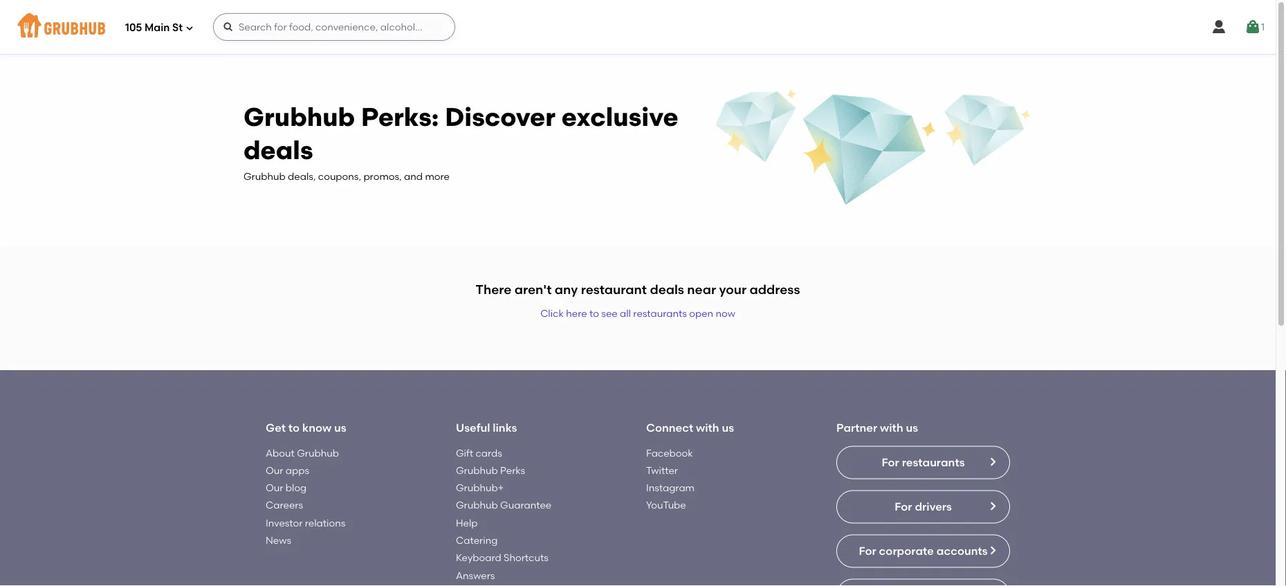 Task type: vqa. For each thing, say whether or not it's contained in the screenshot.
Total to the top
no



Task type: describe. For each thing, give the bounding box(es) containing it.
for for for drivers
[[895, 500, 912, 513]]

click here to see all restaurants open now button
[[541, 306, 736, 337]]

grubhub guarantee link
[[456, 499, 552, 511]]

deals for perks:
[[244, 135, 313, 165]]

youtube
[[646, 499, 686, 511]]

deals,
[[288, 170, 316, 182]]

grubhub inside about grubhub our apps our blog careers investor relations news
[[297, 447, 339, 459]]

get
[[266, 421, 286, 434]]

for drivers
[[895, 500, 952, 513]]

Search for food, convenience, alcohol... search field
[[213, 13, 455, 41]]

1 horizontal spatial restaurants
[[902, 456, 965, 469]]

grubhub down "gift cards" link at the left
[[456, 464, 498, 476]]

there aren't any restaurant deals near your address
[[476, 282, 800, 297]]

1 us from the left
[[334, 421, 346, 434]]

guarantee
[[500, 499, 552, 511]]

any
[[555, 282, 578, 297]]

1 button
[[1245, 15, 1265, 39]]

0 horizontal spatial to
[[288, 421, 300, 434]]

twitter link
[[646, 464, 678, 476]]

all
[[620, 307, 631, 319]]

us for partner with us
[[906, 421, 918, 434]]

restaurant
[[581, 282, 647, 297]]

get to know us
[[266, 421, 346, 434]]

cards
[[476, 447, 502, 459]]

facebook
[[646, 447, 693, 459]]

svg image inside 1 button
[[1245, 19, 1262, 35]]

right image for for corporate accounts
[[988, 545, 999, 556]]

news
[[266, 534, 291, 546]]

deals for aren't
[[650, 282, 684, 297]]

main
[[145, 22, 170, 34]]

for restaurants
[[882, 456, 965, 469]]

investor relations link
[[266, 517, 346, 529]]

more
[[425, 170, 450, 182]]

corporate
[[879, 544, 934, 558]]

connect with us
[[646, 421, 734, 434]]

coupon deals image
[[714, 87, 1033, 210]]

main navigation navigation
[[0, 0, 1276, 54]]

keyboard shortcuts link
[[456, 552, 549, 564]]

youtube link
[[646, 499, 686, 511]]

about grubhub our apps our blog careers investor relations news
[[266, 447, 346, 546]]

0 horizontal spatial svg image
[[185, 24, 194, 32]]

grubhub perks: discover exclusive deals grubhub deals, coupons, promos, and more
[[244, 102, 679, 182]]

careers
[[266, 499, 303, 511]]

address
[[750, 282, 800, 297]]

grubhub+
[[456, 482, 504, 494]]

aren't
[[515, 282, 552, 297]]

news link
[[266, 534, 291, 546]]

for for for restaurants
[[882, 456, 900, 469]]

grubhub left deals,
[[244, 170, 286, 182]]

partner with us
[[837, 421, 918, 434]]



Task type: locate. For each thing, give the bounding box(es) containing it.
105 main st
[[125, 22, 183, 34]]

right image inside 'for drivers' link
[[988, 501, 999, 512]]

our apps link
[[266, 464, 309, 476]]

for for for corporate accounts
[[859, 544, 877, 558]]

accounts
[[937, 544, 988, 558]]

catering link
[[456, 534, 498, 546]]

for
[[882, 456, 900, 469], [895, 500, 912, 513], [859, 544, 877, 558]]

see
[[602, 307, 618, 319]]

2 our from the top
[[266, 482, 283, 494]]

st
[[172, 22, 183, 34]]

1 vertical spatial for
[[895, 500, 912, 513]]

0 horizontal spatial restaurants
[[633, 307, 687, 319]]

twitter
[[646, 464, 678, 476]]

105
[[125, 22, 142, 34]]

know
[[302, 421, 332, 434]]

deals left "near"
[[650, 282, 684, 297]]

grubhub down know
[[297, 447, 339, 459]]

investor
[[266, 517, 303, 529]]

2 us from the left
[[722, 421, 734, 434]]

with
[[696, 421, 719, 434], [880, 421, 904, 434]]

1 horizontal spatial to
[[590, 307, 599, 319]]

coupons,
[[318, 170, 361, 182]]

help
[[456, 517, 478, 529]]

near
[[687, 282, 716, 297]]

us right connect
[[722, 421, 734, 434]]

1 vertical spatial deals
[[650, 282, 684, 297]]

1 right image from the top
[[988, 501, 999, 512]]

about
[[266, 447, 295, 459]]

apps
[[286, 464, 309, 476]]

svg image
[[1211, 19, 1228, 35]]

promos,
[[364, 170, 402, 182]]

2 vertical spatial for
[[859, 544, 877, 558]]

click
[[541, 307, 564, 319]]

gift
[[456, 447, 473, 459]]

for down partner with us
[[882, 456, 900, 469]]

for corporate accounts
[[859, 544, 988, 558]]

now
[[716, 307, 736, 319]]

gift cards link
[[456, 447, 502, 459]]

us right know
[[334, 421, 346, 434]]

our down about
[[266, 464, 283, 476]]

with right connect
[[696, 421, 719, 434]]

grubhub+ link
[[456, 482, 504, 494]]

1
[[1262, 21, 1265, 33]]

right image for for drivers
[[988, 501, 999, 512]]

and
[[404, 170, 423, 182]]

1 horizontal spatial deals
[[650, 282, 684, 297]]

2 with from the left
[[880, 421, 904, 434]]

restaurants inside button
[[633, 307, 687, 319]]

us
[[334, 421, 346, 434], [722, 421, 734, 434], [906, 421, 918, 434]]

grubhub down grubhub+ link
[[456, 499, 498, 511]]

useful
[[456, 421, 490, 434]]

there
[[476, 282, 512, 297]]

2 horizontal spatial us
[[906, 421, 918, 434]]

with right the partner
[[880, 421, 904, 434]]

perks
[[500, 464, 525, 476]]

restaurants
[[633, 307, 687, 319], [902, 456, 965, 469]]

3 us from the left
[[906, 421, 918, 434]]

for corporate accounts link
[[837, 534, 1010, 568]]

exclusive
[[562, 102, 679, 133]]

right image
[[988, 501, 999, 512], [988, 545, 999, 556]]

grubhub up deals,
[[244, 102, 355, 133]]

to
[[590, 307, 599, 319], [288, 421, 300, 434]]

2 right image from the top
[[988, 545, 999, 556]]

deals inside the grubhub perks: discover exclusive deals grubhub deals, coupons, promos, and more
[[244, 135, 313, 165]]

discover
[[445, 102, 556, 133]]

instagram link
[[646, 482, 695, 494]]

1 vertical spatial right image
[[988, 545, 999, 556]]

about grubhub link
[[266, 447, 339, 459]]

us for connect with us
[[722, 421, 734, 434]]

0 vertical spatial restaurants
[[633, 307, 687, 319]]

partner
[[837, 421, 878, 434]]

right image
[[988, 456, 999, 467]]

0 horizontal spatial us
[[334, 421, 346, 434]]

1 vertical spatial to
[[288, 421, 300, 434]]

to left see
[[590, 307, 599, 319]]

your
[[719, 282, 747, 297]]

gift cards grubhub perks grubhub+ grubhub guarantee help catering keyboard shortcuts answers
[[456, 447, 552, 581]]

1 our from the top
[[266, 464, 283, 476]]

for restaurants link
[[837, 446, 1010, 479]]

for drivers link
[[837, 490, 1010, 523]]

click here to see all restaurants open now
[[541, 307, 736, 319]]

1 vertical spatial our
[[266, 482, 283, 494]]

grubhub perks link
[[456, 464, 525, 476]]

facebook twitter instagram youtube
[[646, 447, 695, 511]]

our
[[266, 464, 283, 476], [266, 482, 283, 494]]

catering
[[456, 534, 498, 546]]

restaurants down there aren't any restaurant deals near your address
[[633, 307, 687, 319]]

relations
[[305, 517, 346, 529]]

for left drivers
[[895, 500, 912, 513]]

restaurants up drivers
[[902, 456, 965, 469]]

1 horizontal spatial us
[[722, 421, 734, 434]]

0 vertical spatial deals
[[244, 135, 313, 165]]

0 horizontal spatial with
[[696, 421, 719, 434]]

0 vertical spatial to
[[590, 307, 599, 319]]

1 horizontal spatial svg image
[[223, 21, 234, 33]]

0 vertical spatial for
[[882, 456, 900, 469]]

svg image
[[1245, 19, 1262, 35], [223, 21, 234, 33], [185, 24, 194, 32]]

2 horizontal spatial svg image
[[1245, 19, 1262, 35]]

to inside button
[[590, 307, 599, 319]]

careers link
[[266, 499, 303, 511]]

facebook link
[[646, 447, 693, 459]]

for left corporate
[[859, 544, 877, 558]]

with for partner
[[880, 421, 904, 434]]

1 with from the left
[[696, 421, 719, 434]]

blog
[[286, 482, 307, 494]]

connect
[[646, 421, 694, 434]]

answers link
[[456, 569, 495, 581]]

us up for restaurants
[[906, 421, 918, 434]]

perks:
[[361, 102, 439, 133]]

keyboard
[[456, 552, 502, 564]]

answers
[[456, 569, 495, 581]]

1 vertical spatial restaurants
[[902, 456, 965, 469]]

right image inside 'for corporate accounts' link
[[988, 545, 999, 556]]

0 vertical spatial our
[[266, 464, 283, 476]]

here
[[566, 307, 587, 319]]

help link
[[456, 517, 478, 529]]

to right get
[[288, 421, 300, 434]]

0 horizontal spatial deals
[[244, 135, 313, 165]]

our up careers link
[[266, 482, 283, 494]]

with for connect
[[696, 421, 719, 434]]

instagram
[[646, 482, 695, 494]]

grubhub
[[244, 102, 355, 133], [244, 170, 286, 182], [297, 447, 339, 459], [456, 464, 498, 476], [456, 499, 498, 511]]

deals up deals,
[[244, 135, 313, 165]]

deals
[[244, 135, 313, 165], [650, 282, 684, 297]]

our blog link
[[266, 482, 307, 494]]

1 horizontal spatial with
[[880, 421, 904, 434]]

shortcuts
[[504, 552, 549, 564]]

0 vertical spatial right image
[[988, 501, 999, 512]]

drivers
[[915, 500, 952, 513]]

links
[[493, 421, 517, 434]]

open
[[689, 307, 714, 319]]

useful links
[[456, 421, 517, 434]]



